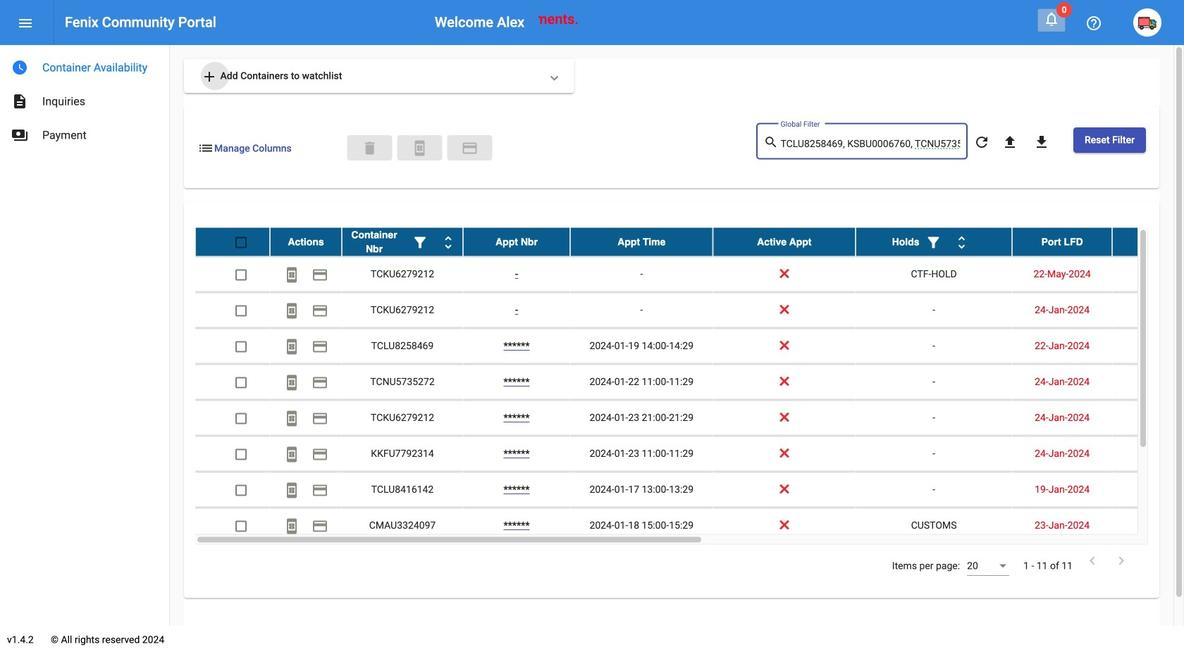 Task type: vqa. For each thing, say whether or not it's contained in the screenshot.
5th Cell
yes



Task type: locate. For each thing, give the bounding box(es) containing it.
6 cell from the top
[[1112, 437, 1184, 472]]

4 row from the top
[[195, 329, 1184, 365]]

cell for 1st row from the bottom
[[1112, 509, 1184, 544]]

3 row from the top
[[195, 293, 1184, 329]]

8 cell from the top
[[1112, 509, 1184, 544]]

5 cell from the top
[[1112, 401, 1184, 436]]

7 row from the top
[[195, 437, 1184, 473]]

2 cell from the top
[[1112, 293, 1184, 328]]

9 row from the top
[[195, 509, 1184, 545]]

7 cell from the top
[[1112, 473, 1184, 508]]

7 column header from the left
[[1012, 228, 1112, 256]]

cell for 7th row from the top of the page
[[1112, 437, 1184, 472]]

6 row from the top
[[195, 401, 1184, 437]]

4 column header from the left
[[570, 228, 713, 256]]

no color image
[[1086, 15, 1102, 32], [201, 68, 218, 85], [11, 93, 28, 110], [1033, 134, 1050, 151], [764, 134, 781, 151], [411, 140, 428, 157], [412, 234, 429, 251], [440, 234, 457, 251], [925, 234, 942, 251], [953, 234, 970, 251], [283, 267, 300, 284], [283, 303, 300, 320], [312, 303, 328, 320], [283, 339, 300, 356], [283, 375, 300, 391], [312, 375, 328, 391], [283, 446, 300, 463], [283, 482, 300, 499], [312, 518, 328, 535], [1084, 553, 1101, 570], [1113, 553, 1130, 570]]

column header
[[270, 228, 342, 256], [342, 228, 463, 256], [463, 228, 570, 256], [570, 228, 713, 256], [713, 228, 856, 256], [856, 228, 1012, 256], [1012, 228, 1112, 256], [1112, 228, 1184, 256]]

navigation
[[0, 45, 169, 152]]

1 cell from the top
[[1112, 257, 1184, 292]]

no color image
[[1043, 11, 1060, 27], [17, 15, 34, 32], [11, 59, 28, 76], [11, 127, 28, 144], [973, 134, 990, 151], [1002, 134, 1019, 151], [197, 140, 214, 157], [461, 140, 478, 157], [312, 267, 328, 284], [312, 339, 328, 356], [283, 411, 300, 427], [312, 411, 328, 427], [312, 446, 328, 463], [312, 482, 328, 499], [283, 518, 300, 535]]

row
[[195, 228, 1184, 257], [195, 257, 1184, 293], [195, 293, 1184, 329], [195, 329, 1184, 365], [195, 365, 1184, 401], [195, 401, 1184, 437], [195, 437, 1184, 473], [195, 473, 1184, 509], [195, 509, 1184, 545]]

cell for 5th row from the bottom
[[1112, 365, 1184, 400]]

cell
[[1112, 257, 1184, 292], [1112, 293, 1184, 328], [1112, 329, 1184, 364], [1112, 365, 1184, 400], [1112, 401, 1184, 436], [1112, 437, 1184, 472], [1112, 473, 1184, 508], [1112, 509, 1184, 544]]

3 cell from the top
[[1112, 329, 1184, 364]]

cell for fourth row from the top of the page
[[1112, 329, 1184, 364]]

2 row from the top
[[195, 257, 1184, 293]]

cell for second row from the top of the page
[[1112, 257, 1184, 292]]

4 cell from the top
[[1112, 365, 1184, 400]]

cell for fourth row from the bottom of the page
[[1112, 401, 1184, 436]]

6 column header from the left
[[856, 228, 1012, 256]]

grid
[[195, 228, 1184, 545]]

cell for second row from the bottom of the page
[[1112, 473, 1184, 508]]

1 row from the top
[[195, 228, 1184, 257]]

8 column header from the left
[[1112, 228, 1184, 256]]



Task type: describe. For each thing, give the bounding box(es) containing it.
5 row from the top
[[195, 365, 1184, 401]]

2 column header from the left
[[342, 228, 463, 256]]

cell for third row
[[1112, 293, 1184, 328]]

Global Watchlist Filter field
[[781, 139, 960, 150]]

delete image
[[361, 140, 378, 157]]

5 column header from the left
[[713, 228, 856, 256]]

8 row from the top
[[195, 473, 1184, 509]]

3 column header from the left
[[463, 228, 570, 256]]

1 column header from the left
[[270, 228, 342, 256]]



